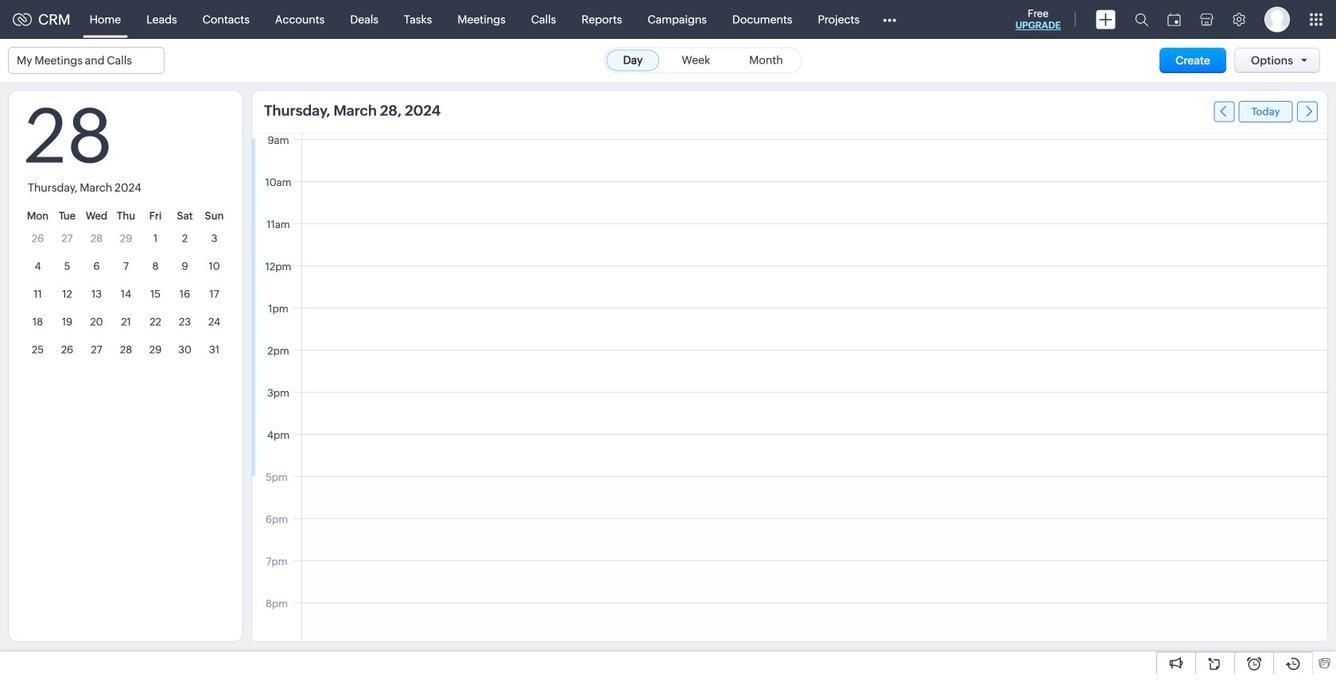Task type: vqa. For each thing, say whether or not it's contained in the screenshot.
Completed
no



Task type: describe. For each thing, give the bounding box(es) containing it.
search image
[[1135, 13, 1149, 26]]



Task type: locate. For each thing, give the bounding box(es) containing it.
Other Modules field
[[873, 7, 907, 32]]

profile image
[[1265, 7, 1291, 32]]

calendar image
[[1168, 13, 1182, 26]]

profile element
[[1256, 0, 1300, 39]]

create menu element
[[1087, 0, 1126, 39]]

create menu image
[[1096, 10, 1116, 29]]

search element
[[1126, 0, 1158, 39]]

logo image
[[13, 13, 32, 26]]



